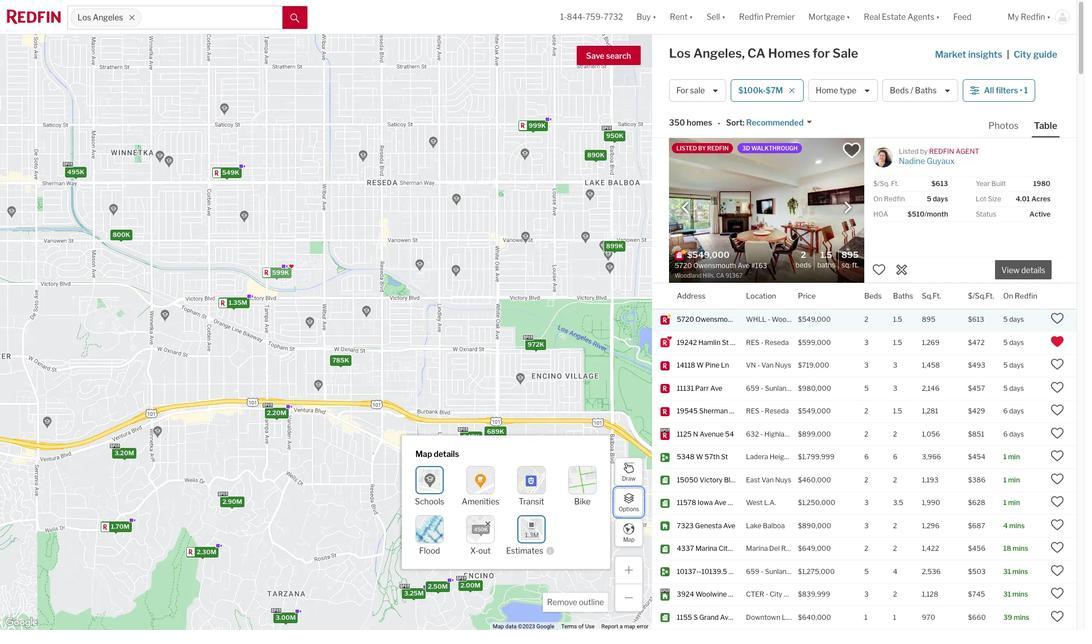 Task type: locate. For each thing, give the bounding box(es) containing it.
7323
[[677, 522, 694, 531]]

1 vertical spatial details
[[434, 450, 459, 460]]

unfavorite this home image
[[1051, 335, 1065, 349]]

map up 'schools' button
[[416, 450, 432, 460]]

reseda for $549,000
[[765, 407, 789, 416]]

1 vertical spatial baths
[[818, 261, 836, 269]]

$7m
[[766, 86, 784, 95]]

details inside 'button'
[[1022, 266, 1046, 275]]

price
[[798, 291, 816, 300]]

1 right $386
[[1004, 476, 1007, 485]]

31 up 39
[[1004, 591, 1012, 599]]

x-out this home image
[[896, 263, 909, 277]]

city for cter - city terrace
[[770, 591, 783, 599]]

$549,000 for whll - woodland hills
[[798, 316, 831, 324]]

1 min right $454
[[1004, 453, 1021, 462]]

1 vertical spatial $549,000
[[798, 407, 831, 416]]

sale
[[690, 86, 705, 95]]

- for 5720 owensmouth ave #163
[[768, 316, 771, 324]]

mins right "18"
[[1013, 545, 1029, 554]]

days right $472
[[1010, 339, 1025, 347]]

w left 57th
[[697, 453, 704, 462]]

1 $549,000 from the top
[[798, 316, 831, 324]]

status
[[977, 210, 997, 219]]

0 horizontal spatial los
[[78, 13, 91, 22]]

w inside 'link'
[[697, 453, 704, 462]]

sunland/tujunga down marina del rey $649,000
[[765, 568, 819, 577]]

ave right parr
[[711, 385, 723, 393]]

0 vertical spatial reseda
[[765, 339, 789, 347]]

out
[[479, 546, 491, 556]]

map inside dialog
[[416, 450, 432, 460]]

3 left 1,458
[[894, 362, 898, 370]]

city
[[1014, 49, 1032, 60], [719, 545, 732, 554], [770, 591, 783, 599]]

2 horizontal spatial city
[[1014, 49, 1032, 60]]

- right 632
[[761, 430, 764, 439]]

next button image
[[843, 202, 854, 213]]

849k
[[463, 433, 480, 441]]

city for 4337 marina city dr #1137
[[719, 545, 732, 554]]

1,990
[[923, 499, 941, 508]]

0 vertical spatial on
[[874, 195, 883, 203]]

0 vertical spatial dr
[[733, 545, 741, 554]]

los for los angeles, ca homes for sale
[[670, 46, 691, 61]]

east van nuys
[[747, 476, 792, 485]]

mins for $660
[[1014, 614, 1030, 622]]

31 for $745
[[1004, 591, 1012, 599]]

lot size
[[977, 195, 1002, 203]]

1 vertical spatial beds
[[796, 261, 812, 269]]

address button
[[677, 284, 706, 309]]

sunland/tujunga for $1,275,000
[[765, 568, 819, 577]]

2 vertical spatial baths
[[894, 291, 914, 300]]

1 horizontal spatial on
[[1004, 291, 1014, 300]]

0 horizontal spatial details
[[434, 450, 459, 460]]

1-
[[561, 12, 567, 22]]

5
[[928, 195, 932, 203], [1004, 316, 1008, 324], [1004, 339, 1008, 347], [1004, 362, 1008, 370], [865, 385, 869, 393], [1004, 385, 1008, 393], [865, 568, 869, 577]]

on
[[874, 195, 883, 203], [1004, 291, 1014, 300]]

2 res from the top
[[747, 407, 760, 416]]

1 vertical spatial 31
[[1004, 591, 1012, 599]]

5 right $980,000
[[865, 385, 869, 393]]

redfin inside listed by redfin agent nadine guyaux
[[930, 147, 955, 156]]

1 vertical spatial reseda
[[765, 407, 789, 416]]

w for 14118
[[697, 362, 704, 370]]

address
[[677, 291, 706, 300]]

0 vertical spatial 659 - sunland/tujunga
[[747, 385, 819, 393]]

city guide link
[[1014, 48, 1060, 62]]

1,128
[[923, 591, 939, 599]]

ft. right $/sq.
[[892, 180, 900, 188]]

ave for genesta
[[724, 522, 736, 531]]

schools button
[[415, 467, 445, 507]]

6 left '3,966'
[[894, 453, 898, 462]]

0 vertical spatial sunland/tujunga
[[765, 385, 819, 393]]

3 ▾ from the left
[[722, 12, 726, 22]]

2 vertical spatial 1 min
[[1004, 499, 1021, 508]]

1 31 mins from the top
[[1004, 568, 1029, 577]]

5 days right $457
[[1004, 385, 1025, 393]]

map down options
[[624, 537, 635, 543]]

0 horizontal spatial redfin
[[708, 145, 729, 152]]

nadine guyaux link
[[899, 156, 955, 166]]

flood button
[[416, 516, 444, 556]]

31 mins
[[1004, 568, 1029, 577], [1004, 591, 1029, 599]]

beds for beds button
[[865, 291, 882, 300]]

2 vertical spatial beds
[[865, 291, 882, 300]]

w inside "link"
[[697, 362, 704, 370]]

10137--10139.5 fernglen ave
[[677, 568, 770, 577]]

st inside 'link'
[[722, 453, 728, 462]]

•
[[1020, 86, 1023, 95], [718, 119, 721, 128]]

1 min from the top
[[1009, 453, 1021, 462]]

659 - sunland/tujunga for $1,275,000
[[747, 568, 819, 577]]

0 vertical spatial city
[[1014, 49, 1032, 60]]

0 vertical spatial on redfin
[[874, 195, 906, 203]]

marina
[[696, 545, 718, 554], [747, 545, 768, 554]]

• inside 350 homes •
[[718, 119, 721, 128]]

of
[[579, 624, 584, 630]]

1 659 from the top
[[747, 385, 760, 393]]

all filters • 1 button
[[964, 79, 1036, 102]]

1 vertical spatial van
[[762, 476, 774, 485]]

van right vn
[[762, 362, 774, 370]]

1 horizontal spatial los
[[670, 46, 691, 61]]

ave left #163
[[740, 316, 752, 324]]

res - reseda up 632 - highland park
[[747, 407, 789, 416]]

beds left /
[[891, 86, 910, 95]]

5 days for $472
[[1004, 339, 1025, 347]]

0 vertical spatial beds
[[891, 86, 910, 95]]

2 vertical spatial map
[[493, 624, 504, 630]]

my redfin ▾
[[1008, 12, 1051, 22]]

1 vertical spatial •
[[718, 119, 721, 128]]

▾
[[653, 12, 657, 22], [690, 12, 694, 22], [722, 12, 726, 22], [847, 12, 851, 22], [937, 12, 940, 22], [1048, 12, 1051, 22]]

4.01
[[1016, 195, 1031, 203]]

terms of use link
[[562, 624, 595, 630]]

• inside button
[[1020, 86, 1023, 95]]

0 horizontal spatial l.a.
[[765, 499, 777, 508]]

0 vertical spatial 4
[[1004, 522, 1009, 531]]

0 vertical spatial min
[[1009, 453, 1021, 462]]

min up "4 mins"
[[1009, 499, 1021, 508]]

0 horizontal spatial on
[[874, 195, 883, 203]]

st left #3
[[722, 339, 729, 347]]

1,422
[[923, 545, 940, 554]]

659 down vn
[[747, 385, 760, 393]]

los down rent ▾ button
[[670, 46, 691, 61]]

1 horizontal spatial beds
[[865, 291, 882, 300]]

1 horizontal spatial 895
[[923, 316, 936, 324]]

year built
[[977, 180, 1007, 188]]

redfin down view details
[[1015, 291, 1038, 300]]

1 vertical spatial st
[[722, 453, 728, 462]]

$549,000
[[798, 316, 831, 324], [798, 407, 831, 416]]

favorite this home image
[[1051, 404, 1065, 418], [1051, 450, 1065, 464], [1051, 473, 1065, 486], [1051, 611, 1065, 624]]

favorite this home image for $851
[[1051, 427, 1065, 441]]

dr
[[733, 545, 741, 554], [729, 591, 736, 599]]

- for 19545 sherman way #31
[[761, 407, 764, 416]]

0 horizontal spatial map
[[416, 450, 432, 460]]

1 ▾ from the left
[[653, 12, 657, 22]]

beds left baths 'button'
[[865, 291, 882, 300]]

nuys
[[776, 362, 792, 370], [776, 476, 792, 485]]

res right #3
[[747, 339, 760, 347]]

1 horizontal spatial city
[[770, 591, 783, 599]]

0 vertical spatial map
[[416, 450, 432, 460]]

3 min from the top
[[1009, 499, 1021, 508]]

1.5 left "1,269"
[[894, 339, 903, 347]]

2 favorite this home image from the top
[[1051, 450, 1065, 464]]

31 mins down 18 mins
[[1004, 568, 1029, 577]]

6 days for $851
[[1004, 430, 1025, 439]]

1 horizontal spatial ft.
[[892, 180, 900, 188]]

redfin for listed by redfin
[[708, 145, 729, 152]]

31 mins up the 39 mins
[[1004, 591, 1029, 599]]

1 vertical spatial min
[[1009, 476, 1021, 485]]

0 horizontal spatial 895
[[842, 250, 859, 260]]

redfin right my
[[1022, 12, 1046, 22]]

res - reseda up the vn - van nuys
[[747, 339, 789, 347]]

1 1 min from the top
[[1004, 453, 1021, 462]]

mins
[[1010, 522, 1026, 531], [1013, 545, 1029, 554], [1013, 568, 1029, 577], [1013, 591, 1029, 599], [1014, 614, 1030, 622]]

1 horizontal spatial details
[[1022, 266, 1046, 275]]

1 horizontal spatial •
[[1020, 86, 1023, 95]]

map left data
[[493, 624, 504, 630]]

2 res - reseda from the top
[[747, 407, 789, 416]]

reseda up 632 - highland park
[[765, 407, 789, 416]]

mortgage ▾
[[809, 12, 851, 22]]

0 vertical spatial 1 min
[[1004, 453, 1021, 462]]

$549,000 up $599,000
[[798, 316, 831, 324]]

heading
[[675, 250, 767, 280]]

min right $386
[[1009, 476, 1021, 485]]

2 659 - sunland/tujunga from the top
[[747, 568, 819, 577]]

beds button
[[865, 284, 882, 309]]

2 ▾ from the left
[[690, 12, 694, 22]]

homes
[[769, 46, 811, 61]]

1 vertical spatial nuys
[[776, 476, 792, 485]]

3 down beds button
[[865, 339, 869, 347]]

1 vertical spatial 4
[[894, 568, 898, 577]]

1-844-759-7732
[[561, 12, 623, 22]]

1 horizontal spatial 4
[[1004, 522, 1009, 531]]

nuys left $719,000
[[776, 362, 792, 370]]

redfin up guyaux
[[930, 147, 955, 156]]

min right $454
[[1009, 453, 1021, 462]]

0 horizontal spatial •
[[718, 119, 721, 128]]

- for 11131 parr ave
[[761, 385, 764, 393]]

1 horizontal spatial redfin
[[930, 147, 955, 156]]

2 horizontal spatial beds
[[891, 86, 910, 95]]

1 right $454
[[1004, 453, 1007, 462]]

redfin premier
[[740, 12, 795, 22]]

2 sunland/tujunga from the top
[[765, 568, 819, 577]]

2 min from the top
[[1009, 476, 1021, 485]]

- for 3924 woolwine dr
[[766, 591, 769, 599]]

w
[[697, 362, 704, 370], [697, 453, 704, 462]]

1 horizontal spatial marina
[[747, 545, 768, 554]]

map inside button
[[624, 537, 635, 543]]

0 horizontal spatial 4
[[894, 568, 898, 577]]

van
[[762, 362, 774, 370], [762, 476, 774, 485]]

5 days right $493
[[1004, 362, 1025, 370]]

map region
[[0, 0, 775, 631]]

flood
[[419, 546, 440, 556]]

2 6 days from the top
[[1004, 430, 1025, 439]]

11578
[[677, 499, 697, 508]]

6 days for $429
[[1004, 407, 1025, 416]]

ft. right sq.
[[853, 261, 859, 269]]

1 vertical spatial map
[[624, 537, 635, 543]]

on down 'view'
[[1004, 291, 1014, 300]]

res - reseda for 19242 hamlin st #3
[[747, 339, 789, 347]]

photo of 5720 owensmouth ave #163, woodland hills, ca 91367 image
[[670, 138, 865, 283]]

baths right /
[[916, 86, 937, 95]]

3 right $719,000
[[865, 362, 869, 370]]

1 vertical spatial ft.
[[853, 261, 859, 269]]

• left sort
[[718, 119, 721, 128]]

0 vertical spatial w
[[697, 362, 704, 370]]

5 days for $457
[[1004, 385, 1025, 393]]

baths down x-out this home icon at the top of page
[[894, 291, 914, 300]]

homes
[[687, 118, 713, 128]]

1 31 from the top
[[1004, 568, 1012, 577]]

4 ▾ from the left
[[847, 12, 851, 22]]

city right |
[[1014, 49, 1032, 60]]

dialog containing map details
[[402, 436, 611, 570]]

baths button
[[894, 284, 914, 309]]

l.a. down terrace
[[782, 614, 794, 622]]

2 beds
[[796, 250, 812, 269]]

659
[[747, 385, 760, 393], [747, 568, 760, 577]]

31 down "18"
[[1004, 568, 1012, 577]]

0 vertical spatial st
[[722, 339, 729, 347]]

2 marina from the left
[[747, 545, 768, 554]]

▾ right "mortgage"
[[847, 12, 851, 22]]

0 horizontal spatial city
[[719, 545, 732, 554]]

▾ right 'buy' at the top right of page
[[653, 12, 657, 22]]

sunland/tujunga for $980,000
[[765, 385, 819, 393]]

$100k-$7m
[[739, 86, 784, 95]]

1 vertical spatial 1 min
[[1004, 476, 1021, 485]]

on redfin down view details
[[1004, 291, 1038, 300]]

1 marina from the left
[[696, 545, 718, 554]]

city inside '4337 marina city dr #1137' link
[[719, 545, 732, 554]]

redfin right by
[[708, 145, 729, 152]]

- right fernglen
[[761, 568, 764, 577]]

▾ right my
[[1048, 12, 1051, 22]]

buy
[[637, 12, 651, 22]]

1 horizontal spatial map
[[493, 624, 504, 630]]

▾ right agents
[[937, 12, 940, 22]]

reseda down whll - woodland hills on the bottom right of page
[[765, 339, 789, 347]]

favorite this home image for $429
[[1051, 404, 1065, 418]]

0 horizontal spatial marina
[[696, 545, 718, 554]]

0 vertical spatial 895
[[842, 250, 859, 260]]

1 res from the top
[[747, 339, 760, 347]]

1.5 for 1,269
[[894, 339, 903, 347]]

marina right 4337
[[696, 545, 718, 554]]

0 vertical spatial •
[[1020, 86, 1023, 95]]

days for $493
[[1010, 362, 1025, 370]]

- for 1125 n avenue 54
[[761, 430, 764, 439]]

0 vertical spatial res - reseda
[[747, 339, 789, 347]]

buy ▾ button
[[637, 0, 657, 34]]

1 sunland/tujunga from the top
[[765, 385, 819, 393]]

2 31 mins from the top
[[1004, 591, 1029, 599]]

mins down 18 mins
[[1013, 568, 1029, 577]]

favorite this home image for $456
[[1051, 542, 1065, 555]]

mins for $745
[[1013, 591, 1029, 599]]

5 days for $493
[[1004, 362, 1025, 370]]

0 vertical spatial res
[[747, 339, 760, 347]]

details right 'view'
[[1022, 266, 1046, 275]]

1 vertical spatial l.a.
[[782, 614, 794, 622]]

• for all filters • 1
[[1020, 86, 1023, 95]]

5 down the on redfin button
[[1004, 316, 1008, 324]]

1 vertical spatial 895
[[923, 316, 936, 324]]

dialog
[[402, 436, 611, 570]]

ave for iowa
[[715, 499, 727, 508]]

report a map error link
[[602, 624, 649, 630]]

2 1 min from the top
[[1004, 476, 1021, 485]]

1 vertical spatial 31 mins
[[1004, 591, 1029, 599]]

0 vertical spatial baths
[[916, 86, 937, 95]]

10137--10139.5 fernglen ave link
[[677, 568, 770, 577]]

- down the vn - van nuys
[[761, 385, 764, 393]]

0 vertical spatial details
[[1022, 266, 1046, 275]]

3 favorite this home image from the top
[[1051, 473, 1065, 486]]

1 659 - sunland/tujunga from the top
[[747, 385, 819, 393]]

ave inside 'link'
[[711, 385, 723, 393]]

1 vertical spatial on redfin
[[1004, 291, 1038, 300]]

895 up "1,269"
[[923, 316, 936, 324]]

2 31 from the top
[[1004, 591, 1012, 599]]

1 vertical spatial w
[[697, 453, 704, 462]]

market insights link
[[936, 37, 1003, 62]]

2 vertical spatial min
[[1009, 499, 1021, 508]]

remove $100k-$7m image
[[789, 87, 796, 94]]

ca
[[748, 46, 766, 61]]

2 $549,000 from the top
[[798, 407, 831, 416]]

1 vertical spatial 659
[[747, 568, 760, 577]]

redfin for listed by redfin agent nadine guyaux
[[930, 147, 955, 156]]

favorite this home image for $454
[[1051, 450, 1065, 464]]

- right vn
[[758, 362, 761, 370]]

1 vertical spatial city
[[719, 545, 732, 554]]

ave left #101
[[715, 499, 727, 508]]

favorite this home image for $503
[[1051, 565, 1065, 578]]

2 horizontal spatial baths
[[916, 86, 937, 95]]

favorite this home image for $687
[[1051, 519, 1065, 532]]

6 days right $851
[[1004, 430, 1025, 439]]

- down #163
[[761, 339, 764, 347]]

5 days right $472
[[1004, 339, 1025, 347]]

3 1 min from the top
[[1004, 499, 1021, 508]]

1 vertical spatial dr
[[729, 591, 736, 599]]

▾ right rent
[[690, 12, 694, 22]]

submit search image
[[291, 13, 300, 23]]

1 favorite this home image from the top
[[1051, 404, 1065, 418]]

$457
[[969, 385, 986, 393]]

mins right 39
[[1014, 614, 1030, 622]]

1 res - reseda from the top
[[747, 339, 789, 347]]

2 horizontal spatial map
[[624, 537, 635, 543]]

favorite this home image for $660
[[1051, 611, 1065, 624]]

3 right $890,000
[[865, 522, 869, 531]]

6 ▾ from the left
[[1048, 12, 1051, 22]]

park
[[795, 430, 809, 439]]

w for 5348
[[697, 453, 704, 462]]

1 min for $386
[[1004, 476, 1021, 485]]

3 for 1,458
[[865, 362, 869, 370]]

cter
[[747, 591, 765, 599]]

1 nuys from the top
[[776, 362, 792, 370]]

x-out
[[471, 546, 491, 556]]

0 vertical spatial los
[[78, 13, 91, 22]]

$510/month
[[908, 210, 949, 219]]

4337 marina city dr #1137
[[677, 545, 761, 554]]

1 horizontal spatial $613
[[969, 316, 985, 324]]

heights
[[770, 453, 795, 462]]

0 vertical spatial van
[[762, 362, 774, 370]]

972k
[[528, 341, 545, 349]]

beds inside 'button'
[[891, 86, 910, 95]]

6 days right the $429 at the right of page
[[1004, 407, 1025, 416]]

1,269
[[923, 339, 940, 347]]

favorite this home image for $613
[[1051, 312, 1065, 326]]

1 vertical spatial sunland/tujunga
[[765, 568, 819, 577]]

ave for owensmouth
[[740, 316, 752, 324]]

beds left the 1.5 baths
[[796, 261, 812, 269]]

1 min
[[1004, 453, 1021, 462], [1004, 476, 1021, 485], [1004, 499, 1021, 508]]

549k
[[222, 169, 239, 176]]

sunland/tujunga down $719,000
[[765, 385, 819, 393]]

3d walkthrough
[[743, 145, 798, 152]]

None search field
[[142, 6, 283, 29]]

1 vertical spatial on
[[1004, 291, 1014, 300]]

location button
[[747, 284, 777, 309]]

dr right "woolwine"
[[729, 591, 736, 599]]

remove los angeles image
[[129, 14, 135, 21]]

on up "hoa"
[[874, 195, 883, 203]]

l.a. right west
[[765, 499, 777, 508]]

x-out button
[[467, 516, 495, 556]]

ave right fernglen
[[758, 568, 770, 577]]

2 659 from the top
[[747, 568, 760, 577]]

4 favorite this home image from the top
[[1051, 611, 1065, 624]]

1 vertical spatial 659 - sunland/tujunga
[[747, 568, 819, 577]]

mortgage ▾ button
[[809, 0, 851, 34]]

$640,000
[[798, 614, 832, 622]]

hamlin
[[699, 339, 721, 347]]

baths left sq.
[[818, 261, 836, 269]]

3 for 1,269
[[865, 339, 869, 347]]

/
[[911, 86, 914, 95]]

899k
[[607, 242, 624, 250]]

marina left del
[[747, 545, 768, 554]]

min for $386
[[1009, 476, 1021, 485]]

1 vertical spatial $613
[[969, 316, 985, 324]]

$599,000
[[798, 339, 831, 347]]

659 - sunland/tujunga up cter - city terrace
[[747, 568, 819, 577]]

1 vertical spatial los
[[670, 46, 691, 61]]

1 6 days from the top
[[1004, 407, 1025, 416]]

1 vertical spatial res - reseda
[[747, 407, 789, 416]]

659 for 10137--10139.5 fernglen ave
[[747, 568, 760, 577]]

0 vertical spatial $549,000
[[798, 316, 831, 324]]

res right way on the right bottom of the page
[[747, 407, 760, 416]]

1 vertical spatial 6 days
[[1004, 430, 1025, 439]]

premier
[[766, 12, 795, 22]]

0 vertical spatial 31 mins
[[1004, 568, 1029, 577]]

map data ©2023 google
[[493, 624, 555, 630]]

1 reseda from the top
[[765, 339, 789, 347]]

van right east
[[762, 476, 774, 485]]

days down the on redfin button
[[1010, 316, 1025, 324]]

2 vertical spatial city
[[770, 591, 783, 599]]

type
[[840, 86, 857, 95]]

table
[[1035, 121, 1058, 131]]

3 for 1,128
[[865, 591, 869, 599]]

0 vertical spatial 659
[[747, 385, 760, 393]]

3924 woolwine dr
[[677, 591, 736, 599]]

• right the filters
[[1020, 86, 1023, 95]]

favorite this home image
[[873, 263, 886, 277], [1051, 312, 1065, 326], [1051, 358, 1065, 372], [1051, 381, 1065, 395], [1051, 427, 1065, 441], [1051, 496, 1065, 509], [1051, 519, 1065, 532], [1051, 542, 1065, 555], [1051, 565, 1065, 578], [1051, 588, 1065, 601]]

- for 14118 w pine ln
[[758, 362, 761, 370]]

reseda
[[765, 339, 789, 347], [765, 407, 789, 416]]

0 vertical spatial 31
[[1004, 568, 1012, 577]]

1.5 left 1,281
[[894, 407, 903, 416]]

transit
[[519, 497, 545, 507]]

1 vertical spatial res
[[747, 407, 760, 416]]

14118
[[677, 362, 696, 370]]

5 ▾ from the left
[[937, 12, 940, 22]]

0 vertical spatial nuys
[[776, 362, 792, 370]]

0 horizontal spatial ft.
[[853, 261, 859, 269]]

mins up the 39 mins
[[1013, 591, 1029, 599]]

4 left 2,536
[[894, 568, 898, 577]]

3 right $839,999
[[865, 591, 869, 599]]

days for $429
[[1010, 407, 1025, 416]]

2 reseda from the top
[[765, 407, 789, 416]]

on inside the on redfin button
[[1004, 291, 1014, 300]]



Task type: vqa. For each thing, say whether or not it's contained in the screenshot.


Task type: describe. For each thing, give the bounding box(es) containing it.
s
[[694, 614, 698, 622]]

5348
[[677, 453, 695, 462]]

1 up "4 mins"
[[1004, 499, 1007, 508]]

location
[[747, 291, 777, 300]]

1 horizontal spatial baths
[[894, 291, 914, 300]]

999k
[[529, 121, 546, 129]]

beds / baths
[[891, 86, 937, 95]]

favorite button image
[[843, 141, 862, 160]]

parr
[[696, 385, 709, 393]]

remove outline
[[547, 598, 604, 608]]

1 min for $628
[[1004, 499, 1021, 508]]

min for $628
[[1009, 499, 1021, 508]]

6 right the $429 at the right of page
[[1004, 407, 1008, 416]]

estimates
[[506, 546, 544, 556]]

1 horizontal spatial l.a.
[[782, 614, 794, 622]]

days for $851
[[1010, 430, 1025, 439]]

5720 owensmouth ave #163
[[677, 316, 770, 324]]

350
[[670, 118, 686, 128]]

vn - van nuys
[[747, 362, 792, 370]]

- for 19242 hamlin st #3
[[761, 339, 764, 347]]

mins for $456
[[1013, 545, 1029, 554]]

cter - city terrace
[[747, 591, 809, 599]]

listed by redfin agent nadine guyaux
[[899, 147, 980, 166]]

5 right $493
[[1004, 362, 1008, 370]]

agents
[[908, 12, 935, 22]]

1 left "970"
[[894, 614, 897, 622]]

1155 s grand ave #1007
[[677, 614, 755, 622]]

map button
[[615, 519, 643, 548]]

▾ inside dropdown button
[[937, 12, 940, 22]]

$660
[[969, 614, 987, 622]]

895 for 895
[[923, 316, 936, 324]]

vn
[[747, 362, 757, 370]]

mins for $503
[[1013, 568, 1029, 577]]

res for #3
[[747, 339, 760, 347]]

options
[[619, 506, 640, 513]]

nadine guyaux image
[[867, 148, 898, 179]]

sell ▾ button
[[700, 0, 733, 34]]

785k
[[333, 356, 349, 364]]

insights
[[969, 49, 1003, 60]]

5 right $1,275,000
[[865, 568, 869, 577]]

los for los angeles
[[78, 13, 91, 22]]

1 van from the top
[[762, 362, 774, 370]]

min for $454
[[1009, 453, 1021, 462]]

0 vertical spatial l.a.
[[765, 499, 777, 508]]

19545 sherman way #31 link
[[677, 407, 757, 417]]

3 for 1,990
[[865, 499, 869, 508]]

days for $613
[[1010, 316, 1025, 324]]

favorite button checkbox
[[843, 141, 862, 160]]

reseda for $599,000
[[765, 339, 789, 347]]

3.00m
[[276, 615, 296, 622]]

favorite this home image for $457
[[1051, 381, 1065, 395]]

del
[[770, 545, 780, 554]]

for
[[677, 86, 689, 95]]

$100k-
[[739, 86, 766, 95]]

19242 hamlin st #3
[[677, 339, 739, 347]]

4 for 4
[[894, 568, 898, 577]]

hoa
[[874, 210, 889, 219]]

photos
[[989, 121, 1019, 131]]

1155 s grand ave #1007 link
[[677, 614, 755, 623]]

39
[[1004, 614, 1013, 622]]

0 horizontal spatial $613
[[932, 180, 949, 188]]

5 right $457
[[1004, 385, 1008, 393]]

balboa
[[763, 522, 785, 531]]

redfin left premier
[[740, 12, 764, 22]]

5 days for $613
[[1004, 316, 1025, 324]]

1 inside button
[[1025, 86, 1029, 95]]

599k
[[272, 269, 289, 277]]

31 mins for $745
[[1004, 591, 1029, 599]]

0 horizontal spatial baths
[[818, 261, 836, 269]]

19545
[[677, 407, 698, 416]]

2 nuys from the top
[[776, 476, 792, 485]]

659 - sunland/tujunga for $980,000
[[747, 385, 819, 393]]

970
[[923, 614, 936, 622]]

$1,799,999
[[798, 453, 835, 462]]

options button
[[615, 489, 643, 517]]

$456
[[969, 545, 986, 554]]

$687
[[969, 522, 986, 531]]

1.5 for 895
[[894, 316, 903, 324]]

details for view details
[[1022, 266, 1046, 275]]

ladera
[[747, 453, 769, 462]]

map for map details
[[416, 450, 432, 460]]

3924
[[677, 591, 695, 599]]

3,966
[[923, 453, 942, 462]]

blvd
[[725, 476, 739, 485]]

map for map data ©2023 google
[[493, 624, 504, 630]]

mins for $687
[[1010, 522, 1026, 531]]

3 for 1,296
[[865, 522, 869, 531]]

1 right '$640,000'
[[865, 614, 868, 622]]

0 horizontal spatial beds
[[796, 261, 812, 269]]

all
[[985, 86, 995, 95]]

1,296
[[923, 522, 940, 531]]

walkthrough
[[752, 145, 798, 152]]

ave for parr
[[711, 385, 723, 393]]

18 mins
[[1004, 545, 1029, 554]]

favorite this home image for $386
[[1051, 473, 1065, 486]]

days for $472
[[1010, 339, 1025, 347]]

- for 10137--10139.5 fernglen ave
[[761, 568, 764, 577]]

1 horizontal spatial on redfin
[[1004, 291, 1038, 300]]

▾ for sell ▾
[[722, 12, 726, 22]]

ave right grand
[[721, 614, 733, 622]]

all filters • 1
[[985, 86, 1029, 95]]

google image
[[3, 616, 40, 631]]

632 - highland park
[[747, 430, 809, 439]]

favorite this home image for $628
[[1051, 496, 1065, 509]]

$429
[[969, 407, 986, 416]]

redfin down $/sq. ft.
[[885, 195, 906, 203]]

18
[[1004, 545, 1012, 554]]

11131 parr ave link
[[677, 385, 736, 394]]

▾ for rent ▾
[[690, 12, 694, 22]]

avenue
[[700, 430, 724, 439]]

7323 genesta ave link
[[677, 522, 736, 532]]

1.5 inside the 1.5 baths
[[821, 250, 833, 260]]

1 min for $454
[[1004, 453, 1021, 462]]

mortgage ▾ button
[[802, 0, 858, 34]]

2 van from the top
[[762, 476, 774, 485]]

2.20m
[[267, 409, 287, 417]]

#103
[[740, 476, 756, 485]]

favorite this home image for $745
[[1051, 588, 1065, 601]]

terrace
[[784, 591, 809, 599]]

beds / baths button
[[883, 79, 959, 102]]

remove
[[547, 598, 578, 608]]

5 right $472
[[1004, 339, 1008, 347]]

• for 350 homes •
[[718, 119, 721, 128]]

5 up '$510/month'
[[928, 195, 932, 203]]

previous button image
[[680, 202, 692, 213]]

▾ for buy ▾
[[653, 12, 657, 22]]

rey
[[782, 545, 794, 554]]

res - reseda for 19545 sherman way #31
[[747, 407, 789, 416]]

sherman
[[700, 407, 728, 416]]

real estate agents ▾
[[864, 12, 940, 22]]

5 days up '$510/month'
[[928, 195, 949, 203]]

632
[[747, 430, 759, 439]]

days up '$510/month'
[[933, 195, 949, 203]]

0 horizontal spatial on redfin
[[874, 195, 906, 203]]

$890,000
[[798, 522, 832, 531]]

acres
[[1032, 195, 1051, 203]]

baths inside 'button'
[[916, 86, 937, 95]]

659 for 11131 parr ave
[[747, 385, 760, 393]]

4337
[[677, 545, 694, 554]]

3.20m
[[115, 450, 134, 457]]

#3
[[731, 339, 739, 347]]

1,056
[[923, 430, 941, 439]]

31 for $503
[[1004, 568, 1012, 577]]

▾ for mortgage ▾
[[847, 12, 851, 22]]

fernglen
[[729, 568, 757, 577]]

3 left 2,146
[[894, 385, 898, 393]]

895 sq. ft.
[[842, 250, 859, 269]]

genesta
[[696, 522, 722, 531]]

1.5 baths
[[818, 250, 836, 269]]

rent ▾ button
[[670, 0, 694, 34]]

beds for beds / baths
[[891, 86, 910, 95]]

transit button
[[518, 467, 546, 507]]

6 right $1,799,999
[[865, 453, 869, 462]]

ft. inside 895 sq. ft.
[[853, 261, 859, 269]]

favorite this home image for $493
[[1051, 358, 1065, 372]]

whll
[[747, 316, 767, 324]]

$549,000 for res - reseda
[[798, 407, 831, 416]]

days for $457
[[1010, 385, 1025, 393]]

- up 3924 woolwine dr
[[699, 568, 702, 577]]

7732
[[604, 12, 623, 22]]

draw
[[622, 476, 636, 482]]

3.25m
[[404, 590, 424, 598]]

map for map
[[624, 537, 635, 543]]

31 mins for $503
[[1004, 568, 1029, 577]]

1.5 for 1,281
[[894, 407, 903, 416]]

1.35m
[[229, 299, 247, 307]]

895 for 895 sq. ft.
[[842, 250, 859, 260]]

844-
[[567, 12, 586, 22]]

6 right $851
[[1004, 430, 1008, 439]]

4 for 4 mins
[[1004, 522, 1009, 531]]

market
[[936, 49, 967, 60]]

sq.ft.
[[923, 291, 942, 300]]

2 inside 2 beds
[[801, 250, 807, 260]]

res for #31
[[747, 407, 760, 416]]

19242 hamlin st #3 link
[[677, 339, 739, 348]]

details for map details
[[434, 450, 459, 460]]

1.70m
[[111, 523, 130, 531]]

view
[[1002, 266, 1020, 275]]



